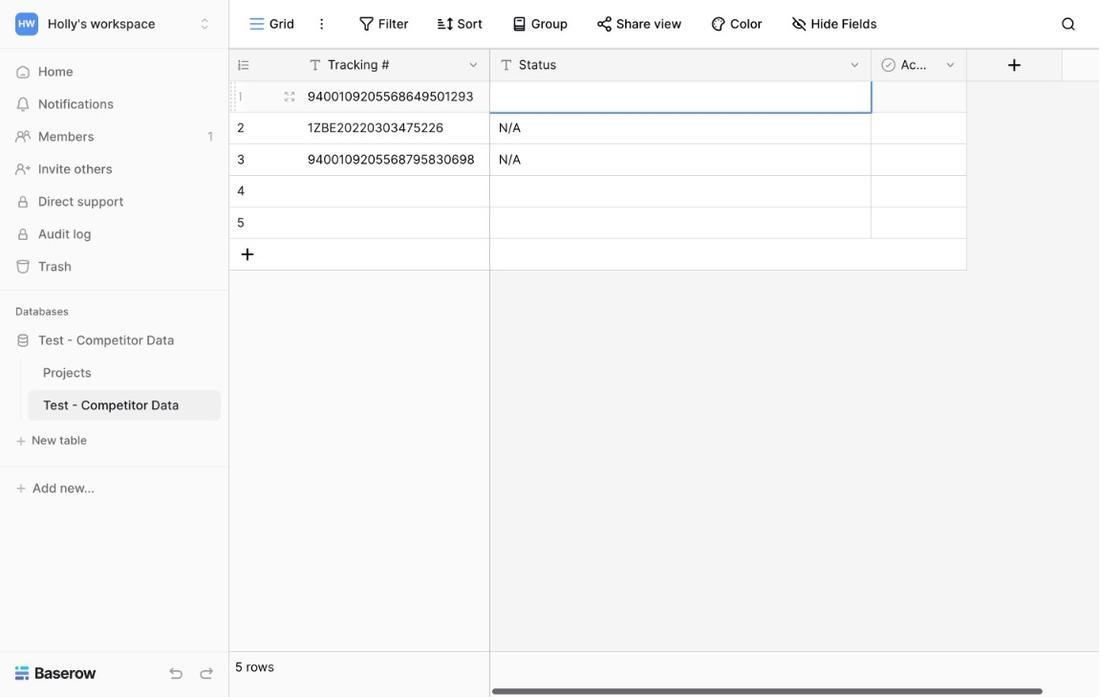 Task type: describe. For each thing, give the bounding box(es) containing it.
circle checked image
[[882, 57, 897, 73]]

view image
[[249, 15, 266, 33]]

more vertical image
[[314, 16, 330, 32]]

baserow - open source no-code database tool and airtable alternative image
[[15, 667, 97, 681]]



Task type: locate. For each thing, give the bounding box(es) containing it.
type image
[[15, 97, 31, 112]]

up down arrows image
[[196, 15, 213, 33]]



Task type: vqa. For each thing, say whether or not it's contained in the screenshot.
text box
no



